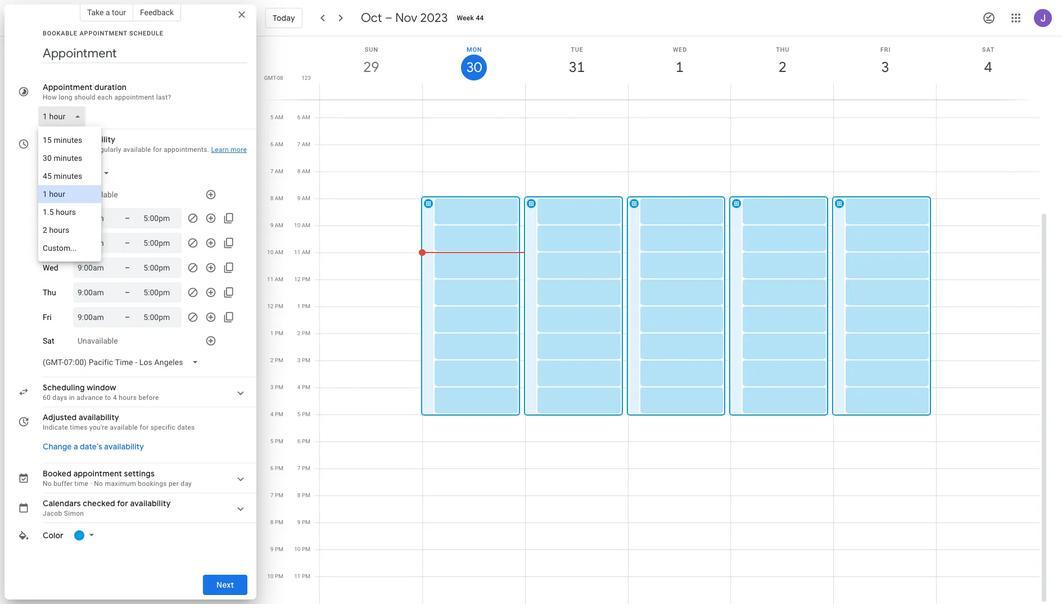 Task type: locate. For each thing, give the bounding box(es) containing it.
0 horizontal spatial 8 am
[[270, 195, 284, 201]]

1 vertical spatial you're
[[89, 424, 108, 431]]

option
[[38, 131, 101, 149], [38, 149, 101, 167], [38, 167, 101, 185], [38, 185, 101, 203], [38, 203, 101, 221], [38, 221, 101, 239], [38, 239, 101, 257]]

– left end time on mondays 'text box'
[[125, 214, 130, 223]]

0 vertical spatial 3 pm
[[298, 357, 311, 363]]

– left end time on tuesdays text field
[[125, 239, 130, 248]]

appointment
[[114, 93, 154, 101], [73, 469, 122, 479]]

7
[[297, 141, 301, 147], [270, 168, 274, 174], [298, 465, 301, 471], [271, 492, 274, 498]]

10
[[294, 222, 301, 228], [267, 249, 274, 255], [294, 546, 301, 552], [267, 573, 274, 579]]

tue inside tue 31
[[571, 46, 584, 53]]

1 horizontal spatial no
[[94, 480, 103, 488]]

30 column header
[[422, 37, 526, 100]]

1 unavailable from the top
[[78, 190, 118, 199]]

29 column header
[[320, 37, 423, 100]]

1
[[675, 58, 683, 77], [298, 303, 301, 309], [271, 330, 274, 336]]

31 column header
[[525, 37, 629, 100]]

1 horizontal spatial 10 am
[[294, 222, 311, 228]]

– right start time on fridays text box at the bottom of the page
[[125, 313, 130, 322]]

0 horizontal spatial no
[[43, 480, 52, 488]]

12 pm
[[294, 276, 311, 282], [267, 303, 284, 309]]

fri for fri
[[43, 313, 52, 322]]

thu for thu 2
[[776, 46, 790, 53]]

1 horizontal spatial 5 pm
[[298, 411, 311, 417]]

sat up 'scheduling' at the bottom
[[43, 336, 54, 345]]

1 vertical spatial mon
[[43, 214, 58, 223]]

1 vertical spatial fri
[[43, 313, 52, 322]]

mon
[[467, 46, 482, 53], [43, 214, 58, 223]]

appointment up ·
[[73, 469, 122, 479]]

a left tour
[[106, 8, 110, 17]]

you're
[[73, 146, 92, 154], [89, 424, 108, 431]]

1 horizontal spatial fri
[[881, 46, 891, 53]]

wed for wed
[[43, 263, 58, 272]]

– left end time on wednesdays text box
[[125, 263, 130, 272]]

2 horizontal spatial 1
[[675, 58, 683, 77]]

availability
[[75, 134, 115, 145], [79, 412, 119, 422], [104, 442, 144, 452], [130, 498, 171, 509]]

a for take
[[106, 8, 110, 17]]

– for tue
[[125, 239, 130, 248]]

End time on Mondays text field
[[144, 212, 177, 225]]

0 horizontal spatial 12 pm
[[267, 303, 284, 309]]

no down booked
[[43, 480, 52, 488]]

mon up monday, october 30, today element
[[467, 46, 482, 53]]

a inside button
[[106, 8, 110, 17]]

0 vertical spatial 3
[[881, 58, 889, 77]]

4 option from the top
[[38, 185, 101, 203]]

60
[[43, 394, 51, 402]]

1 vertical spatial 12
[[267, 303, 274, 309]]

1 vertical spatial 11 am
[[267, 276, 284, 282]]

tue left start time on tuesdays text field
[[43, 239, 56, 248]]

0 vertical spatial 6 am
[[297, 114, 311, 120]]

grid containing 29
[[261, 37, 1049, 604]]

change
[[43, 442, 72, 452]]

thu left start time on thursdays 'text box'
[[43, 288, 56, 297]]

times
[[70, 424, 88, 431]]

1 vertical spatial 2 pm
[[271, 357, 284, 363]]

0 vertical spatial for
[[153, 146, 162, 154]]

0 horizontal spatial 2
[[271, 357, 274, 363]]

1 no from the left
[[43, 480, 52, 488]]

1 horizontal spatial 1 pm
[[298, 303, 311, 309]]

1 vertical spatial 10 pm
[[267, 573, 284, 579]]

Start time on Thursdays text field
[[78, 286, 111, 299]]

long
[[59, 93, 73, 101]]

availability up regularly
[[75, 134, 115, 145]]

calendars
[[43, 498, 81, 509]]

4 inside scheduling window 60 days in advance to 4 hours before
[[113, 394, 117, 402]]

0 vertical spatial 7 am
[[297, 141, 311, 147]]

appointments.
[[164, 146, 209, 154]]

– for thu
[[125, 288, 130, 297]]

10 pm left 11 pm
[[267, 573, 284, 579]]

change a date's availability
[[43, 442, 144, 452]]

0 horizontal spatial 1
[[271, 330, 274, 336]]

for inside general availability set when you're regularly available for appointments. learn more
[[153, 146, 162, 154]]

fri inside the 3 column header
[[881, 46, 891, 53]]

0 horizontal spatial 4 pm
[[271, 411, 284, 417]]

0 vertical spatial tue
[[571, 46, 584, 53]]

0 vertical spatial 11 am
[[294, 249, 311, 255]]

2 vertical spatial 11
[[294, 573, 301, 579]]

1 horizontal spatial a
[[106, 8, 110, 17]]

1 vertical spatial thu
[[43, 288, 56, 297]]

8
[[297, 168, 301, 174], [270, 195, 274, 201], [298, 492, 301, 498], [271, 519, 274, 525]]

mon for mon
[[43, 214, 58, 223]]

0 vertical spatial 2 pm
[[298, 330, 311, 336]]

fri for fri 3
[[881, 46, 891, 53]]

1 vertical spatial 9 am
[[270, 222, 284, 228]]

0 horizontal spatial 12
[[267, 303, 274, 309]]

0 vertical spatial available
[[123, 146, 151, 154]]

unavailable
[[78, 190, 118, 199], [78, 336, 118, 345]]

2 vertical spatial 5
[[271, 438, 274, 444]]

mon inside the "mon 30"
[[467, 46, 482, 53]]

sun up 29
[[365, 46, 379, 53]]

0 horizontal spatial a
[[74, 442, 78, 452]]

0 vertical spatial 12
[[294, 276, 301, 282]]

wed
[[673, 46, 688, 53], [43, 263, 58, 272]]

fri up friday, november 3 element
[[881, 46, 891, 53]]

thu
[[776, 46, 790, 53], [43, 288, 56, 297]]

– for fri
[[125, 313, 130, 322]]

3
[[881, 58, 889, 77], [298, 357, 301, 363], [271, 384, 274, 390]]

3 column header
[[834, 37, 937, 100]]

availability down bookings
[[130, 498, 171, 509]]

1 vertical spatial a
[[74, 442, 78, 452]]

0 horizontal spatial 3 pm
[[271, 384, 284, 390]]

0 vertical spatial 1
[[675, 58, 683, 77]]

10 pm
[[294, 546, 311, 552], [267, 573, 284, 579]]

sun inside sun 29
[[365, 46, 379, 53]]

1 horizontal spatial sun
[[365, 46, 379, 53]]

next button
[[203, 572, 248, 599]]

8 am
[[297, 168, 311, 174], [270, 195, 284, 201]]

2 horizontal spatial 3
[[881, 58, 889, 77]]

1 vertical spatial unavailable
[[78, 336, 118, 345]]

6
[[297, 114, 301, 120], [270, 141, 274, 147], [298, 438, 301, 444], [271, 465, 274, 471]]

6 option from the top
[[38, 221, 101, 239]]

End time on Wednesdays text field
[[144, 261, 177, 275]]

more
[[231, 146, 247, 154]]

thu up thursday, november 2 element
[[776, 46, 790, 53]]

availability down 'to'
[[79, 412, 119, 422]]

grid
[[261, 37, 1049, 604]]

for down the maximum at the bottom of the page
[[117, 498, 128, 509]]

2 vertical spatial 2
[[271, 357, 274, 363]]

for inside adjusted availability indicate times you're available for specific dates
[[140, 424, 149, 431]]

jacob
[[43, 510, 62, 518]]

sun for sun 29
[[365, 46, 379, 53]]

– for wed
[[125, 263, 130, 272]]

1 horizontal spatial 12
[[294, 276, 301, 282]]

End time on Thursdays text field
[[144, 286, 177, 299]]

each
[[97, 93, 113, 101]]

– right start time on thursdays 'text box'
[[125, 288, 130, 297]]

12
[[294, 276, 301, 282], [267, 303, 274, 309]]

11 am
[[294, 249, 311, 255], [267, 276, 284, 282]]

thu for thu
[[43, 288, 56, 297]]

for left appointments. in the left top of the page
[[153, 146, 162, 154]]

wed left start time on wednesdays text field
[[43, 263, 58, 272]]

you're up change a date's availability
[[89, 424, 108, 431]]

–
[[385, 10, 393, 26], [125, 214, 130, 223], [125, 239, 130, 248], [125, 263, 130, 272], [125, 288, 130, 297], [125, 313, 130, 322]]

Start time on Tuesdays text field
[[78, 236, 111, 250]]

1 horizontal spatial 2
[[298, 330, 301, 336]]

5
[[270, 114, 274, 120], [298, 411, 301, 417], [271, 438, 274, 444]]

0 vertical spatial 1 pm
[[298, 303, 311, 309]]

you're right when
[[73, 146, 92, 154]]

0 horizontal spatial fri
[[43, 313, 52, 322]]

0 horizontal spatial thu
[[43, 288, 56, 297]]

0 horizontal spatial wed
[[43, 263, 58, 272]]

0 vertical spatial mon
[[467, 46, 482, 53]]

available right regularly
[[123, 146, 151, 154]]

sat
[[983, 46, 995, 53], [43, 336, 54, 345]]

fri
[[881, 46, 891, 53], [43, 313, 52, 322]]

1 horizontal spatial 4 pm
[[298, 384, 311, 390]]

1 horizontal spatial 6 am
[[297, 114, 311, 120]]

0 horizontal spatial 9 pm
[[271, 546, 284, 552]]

you're inside general availability set when you're regularly available for appointments. learn more
[[73, 146, 92, 154]]

2 unavailable from the top
[[78, 336, 118, 345]]

fri left start time on fridays text box at the bottom of the page
[[43, 313, 52, 322]]

for inside calendars checked for availability jacob simon
[[117, 498, 128, 509]]

1 vertical spatial 6 am
[[270, 141, 284, 147]]

0 horizontal spatial 10 pm
[[267, 573, 284, 579]]

available
[[123, 146, 151, 154], [110, 424, 138, 431]]

11
[[294, 249, 301, 255], [267, 276, 274, 282], [294, 573, 301, 579]]

1 pm
[[298, 303, 311, 309], [271, 330, 284, 336]]

sat inside 4 column header
[[983, 46, 995, 53]]

1 vertical spatial 7 am
[[270, 168, 284, 174]]

gmt-
[[264, 75, 277, 81]]

1 vertical spatial 6 pm
[[271, 465, 284, 471]]

10 pm up 11 pm
[[294, 546, 311, 552]]

End time on Tuesdays text field
[[144, 236, 177, 250]]

available down the hours
[[110, 424, 138, 431]]

thu inside 2 'column header'
[[776, 46, 790, 53]]

0 vertical spatial sat
[[983, 46, 995, 53]]

3 inside fri 3
[[881, 58, 889, 77]]

1 vertical spatial 1
[[298, 303, 301, 309]]

2
[[778, 58, 786, 77], [298, 330, 301, 336], [271, 357, 274, 363]]

for left specific
[[140, 424, 149, 431]]

6 am right 5 am
[[297, 114, 311, 120]]

sun
[[365, 46, 379, 53], [43, 190, 56, 199]]

0 vertical spatial 7 pm
[[298, 465, 311, 471]]

0 horizontal spatial sun
[[43, 190, 56, 199]]

a inside button
[[74, 442, 78, 452]]

0 vertical spatial a
[[106, 8, 110, 17]]

set
[[43, 146, 53, 154]]

7 option from the top
[[38, 239, 101, 257]]

0 vertical spatial 9 pm
[[298, 519, 311, 525]]

1 horizontal spatial 12 pm
[[294, 276, 311, 282]]

tue up 31 at top
[[571, 46, 584, 53]]

adjusted availability indicate times you're available for specific dates
[[43, 412, 195, 431]]

you're inside adjusted availability indicate times you're available for specific dates
[[89, 424, 108, 431]]

appointment down duration
[[114, 93, 154, 101]]

a
[[106, 8, 110, 17], [74, 442, 78, 452]]

when
[[55, 146, 72, 154]]

8 pm
[[298, 492, 311, 498], [271, 519, 284, 525]]

1 vertical spatial 10 am
[[267, 249, 284, 255]]

3 option from the top
[[38, 167, 101, 185]]

2023
[[421, 10, 448, 26]]

unavailable down start time on fridays text box at the bottom of the page
[[78, 336, 118, 345]]

unavailable up start time on mondays text box
[[78, 190, 118, 199]]

am
[[275, 114, 284, 120], [302, 114, 311, 120], [275, 141, 284, 147], [302, 141, 311, 147], [275, 168, 284, 174], [302, 168, 311, 174], [275, 195, 284, 201], [302, 195, 311, 201], [275, 222, 284, 228], [302, 222, 311, 228], [275, 249, 284, 255], [302, 249, 311, 255], [275, 276, 284, 282]]

no right ·
[[94, 480, 103, 488]]

7 am
[[297, 141, 311, 147], [270, 168, 284, 174]]

you're for general
[[73, 146, 92, 154]]

mon left start time on mondays text box
[[43, 214, 58, 223]]

color
[[43, 530, 64, 541]]

1 horizontal spatial wed
[[673, 46, 688, 53]]

sun down set
[[43, 190, 56, 199]]

tour
[[112, 8, 126, 17]]

7 pm
[[298, 465, 311, 471], [271, 492, 284, 498]]

1 vertical spatial 7 pm
[[271, 492, 284, 498]]

0 vertical spatial 2
[[778, 58, 786, 77]]

0 vertical spatial 9 am
[[297, 195, 311, 201]]

0 horizontal spatial 7 am
[[270, 168, 284, 174]]

2 pm
[[298, 330, 311, 336], [271, 357, 284, 363]]

1 option from the top
[[38, 131, 101, 149]]

9 pm
[[298, 519, 311, 525], [271, 546, 284, 552]]

29
[[363, 58, 379, 77]]

0 vertical spatial 5 pm
[[298, 411, 311, 417]]

a left date's
[[74, 442, 78, 452]]

1 horizontal spatial for
[[140, 424, 149, 431]]

unavailable for sat
[[78, 336, 118, 345]]

booked appointment settings no buffer time · no maximum bookings per day
[[43, 469, 192, 488]]

2 vertical spatial 3
[[271, 384, 274, 390]]

availability inside general availability set when you're regularly available for appointments. learn more
[[75, 134, 115, 145]]

maximum
[[105, 480, 136, 488]]

1 horizontal spatial 9 am
[[297, 195, 311, 201]]

sunday, october 29 element
[[359, 55, 384, 80]]

sun for sun
[[43, 190, 56, 199]]

availability down adjusted availability indicate times you're available for specific dates
[[104, 442, 144, 452]]

None field
[[38, 106, 90, 127], [38, 352, 208, 372], [38, 106, 90, 127], [38, 352, 208, 372]]

1 vertical spatial for
[[140, 424, 149, 431]]

0 vertical spatial fri
[[881, 46, 891, 53]]

1 horizontal spatial 7 pm
[[298, 465, 311, 471]]

1 horizontal spatial 7 am
[[297, 141, 311, 147]]

4
[[984, 58, 992, 77], [298, 384, 301, 390], [113, 394, 117, 402], [271, 411, 274, 417]]

you're for adjusted
[[89, 424, 108, 431]]

sat up saturday, november 4 element
[[983, 46, 995, 53]]

0 vertical spatial 6 pm
[[298, 438, 311, 444]]

6 am down 5 am
[[270, 141, 284, 147]]

oct – nov 2023
[[361, 10, 448, 26]]

scheduling
[[43, 383, 85, 393]]

1 horizontal spatial tue
[[571, 46, 584, 53]]

1 vertical spatial 5
[[298, 411, 301, 417]]

1 horizontal spatial 3 pm
[[298, 357, 311, 363]]

2 no from the left
[[94, 480, 103, 488]]

wed up wednesday, november 1 element
[[673, 46, 688, 53]]

1 vertical spatial tue
[[43, 239, 56, 248]]

0 horizontal spatial 8 pm
[[271, 519, 284, 525]]

30
[[466, 59, 481, 77]]

learn more link
[[211, 146, 247, 154]]

wed inside 1 column header
[[673, 46, 688, 53]]

6 am
[[297, 114, 311, 120], [270, 141, 284, 147]]

9
[[297, 195, 301, 201], [270, 222, 274, 228], [298, 519, 301, 525], [271, 546, 274, 552]]

for
[[153, 146, 162, 154], [140, 424, 149, 431], [117, 498, 128, 509]]



Task type: describe. For each thing, give the bounding box(es) containing it.
0 vertical spatial 10 pm
[[294, 546, 311, 552]]

availability inside calendars checked for availability jacob simon
[[130, 498, 171, 509]]

sat 4
[[983, 46, 995, 77]]

Start time on Fridays text field
[[78, 311, 111, 324]]

gmt-08
[[264, 75, 284, 81]]

bookable
[[43, 30, 78, 37]]

last?
[[156, 93, 171, 101]]

mon for mon 30
[[467, 46, 482, 53]]

days
[[53, 394, 67, 402]]

0 horizontal spatial 7 pm
[[271, 492, 284, 498]]

appointment
[[43, 82, 93, 92]]

31
[[568, 58, 585, 77]]

1 horizontal spatial 6 pm
[[298, 438, 311, 444]]

– right oct
[[385, 10, 393, 26]]

today
[[273, 13, 295, 23]]

0 horizontal spatial 11 am
[[267, 276, 284, 282]]

0 vertical spatial 10 am
[[294, 222, 311, 228]]

change a date's availability button
[[38, 437, 149, 457]]

4 column header
[[937, 37, 1040, 100]]

1 vertical spatial 12 pm
[[267, 303, 284, 309]]

0 vertical spatial 12 pm
[[294, 276, 311, 282]]

settings
[[124, 469, 155, 479]]

1 vertical spatial 3
[[298, 357, 301, 363]]

scheduling window 60 days in advance to 4 hours before
[[43, 383, 159, 402]]

1 vertical spatial 4 pm
[[271, 411, 284, 417]]

date's
[[80, 442, 102, 452]]

monday, october 30, today element
[[461, 55, 487, 80]]

0 vertical spatial 11
[[294, 249, 301, 255]]

before
[[139, 394, 159, 402]]

0 vertical spatial 5
[[270, 114, 274, 120]]

availability inside button
[[104, 442, 144, 452]]

1 horizontal spatial 11 am
[[294, 249, 311, 255]]

2 inside thu 2
[[778, 58, 786, 77]]

general availability set when you're regularly available for appointments. learn more
[[43, 134, 247, 154]]

should
[[74, 93, 96, 101]]

1 horizontal spatial 8 pm
[[298, 492, 311, 498]]

End time on Fridays text field
[[144, 311, 177, 324]]

sat for sat
[[43, 336, 54, 345]]

week
[[457, 14, 474, 22]]

oct
[[361, 10, 382, 26]]

44
[[476, 14, 484, 22]]

1 inside wed 1
[[675, 58, 683, 77]]

1 vertical spatial 11
[[267, 276, 274, 282]]

mon 30
[[466, 46, 482, 77]]

tue 31
[[568, 46, 585, 77]]

2 vertical spatial 1
[[271, 330, 274, 336]]

tue for tue
[[43, 239, 56, 248]]

wed for wed 1
[[673, 46, 688, 53]]

saturday, november 4 element
[[976, 55, 1002, 80]]

sun 29
[[363, 46, 379, 77]]

tuesday, october 31 element
[[564, 55, 590, 80]]

123
[[302, 75, 311, 81]]

today button
[[266, 5, 302, 32]]

nov
[[395, 10, 418, 26]]

simon
[[64, 510, 84, 518]]

a for change
[[74, 442, 78, 452]]

·
[[90, 480, 92, 488]]

availability inside adjusted availability indicate times you're available for specific dates
[[79, 412, 119, 422]]

duration list box
[[38, 127, 101, 262]]

1 vertical spatial 8 am
[[270, 195, 284, 201]]

duration
[[95, 82, 127, 92]]

general
[[43, 134, 73, 145]]

5 option from the top
[[38, 203, 101, 221]]

time
[[74, 480, 88, 488]]

adjusted
[[43, 412, 77, 422]]

5 am
[[270, 114, 284, 120]]

to
[[105, 394, 111, 402]]

sat for sat 4
[[983, 46, 995, 53]]

appointment duration how long should each appointment last?
[[43, 82, 171, 101]]

take a tour button
[[80, 3, 133, 21]]

Start time on Wednesdays text field
[[78, 261, 111, 275]]

0 vertical spatial 8 am
[[297, 168, 311, 174]]

schedule
[[129, 30, 164, 37]]

specific
[[151, 424, 176, 431]]

Add title text field
[[43, 45, 248, 62]]

hours
[[119, 394, 137, 402]]

unavailable for sun
[[78, 190, 118, 199]]

indicate
[[43, 424, 68, 431]]

dates
[[177, 424, 195, 431]]

1 vertical spatial 8 pm
[[271, 519, 284, 525]]

booked
[[43, 469, 72, 479]]

0 vertical spatial 4 pm
[[298, 384, 311, 390]]

week 44
[[457, 14, 484, 22]]

0 horizontal spatial 5 pm
[[271, 438, 284, 444]]

1 vertical spatial 2
[[298, 330, 301, 336]]

feedback button
[[133, 3, 181, 21]]

appointment
[[80, 30, 127, 37]]

friday, november 3 element
[[873, 55, 899, 80]]

1 column header
[[628, 37, 732, 100]]

0 horizontal spatial 10 am
[[267, 249, 284, 255]]

– for mon
[[125, 214, 130, 223]]

2 option from the top
[[38, 149, 101, 167]]

appointment inside "booked appointment settings no buffer time · no maximum bookings per day"
[[73, 469, 122, 479]]

11 pm
[[294, 573, 311, 579]]

window
[[87, 383, 116, 393]]

0 horizontal spatial 1 pm
[[271, 330, 284, 336]]

day
[[181, 480, 192, 488]]

tue for tue 31
[[571, 46, 584, 53]]

how
[[43, 93, 57, 101]]

wednesday, november 1 element
[[667, 55, 693, 80]]

bookable appointment schedule
[[43, 30, 164, 37]]

wed 1
[[673, 46, 688, 77]]

2 column header
[[731, 37, 834, 100]]

take
[[87, 8, 104, 17]]

thu 2
[[776, 46, 790, 77]]

Start time on Mondays text field
[[78, 212, 111, 225]]

feedback
[[140, 8, 174, 17]]

next
[[216, 580, 234, 590]]

regularly
[[94, 146, 121, 154]]

available inside general availability set when you're regularly available for appointments. learn more
[[123, 146, 151, 154]]

1 horizontal spatial 2 pm
[[298, 330, 311, 336]]

available inside adjusted availability indicate times you're available for specific dates
[[110, 424, 138, 431]]

0 horizontal spatial 9 am
[[270, 222, 284, 228]]

buffer
[[54, 480, 73, 488]]

learn
[[211, 146, 229, 154]]

thursday, november 2 element
[[770, 55, 796, 80]]

0 horizontal spatial 3
[[271, 384, 274, 390]]

4 inside sat 4
[[984, 58, 992, 77]]

0 horizontal spatial 6 am
[[270, 141, 284, 147]]

appointment inside the appointment duration how long should each appointment last?
[[114, 93, 154, 101]]

calendars checked for availability jacob simon
[[43, 498, 171, 518]]

08
[[277, 75, 284, 81]]

advance
[[77, 394, 103, 402]]

fri 3
[[881, 46, 891, 77]]

checked
[[83, 498, 115, 509]]

1 vertical spatial 9 pm
[[271, 546, 284, 552]]

in
[[69, 394, 75, 402]]

per
[[169, 480, 179, 488]]

bookings
[[138, 480, 167, 488]]

take a tour
[[87, 8, 126, 17]]



Task type: vqa. For each thing, say whether or not it's contained in the screenshot.
Mon
yes



